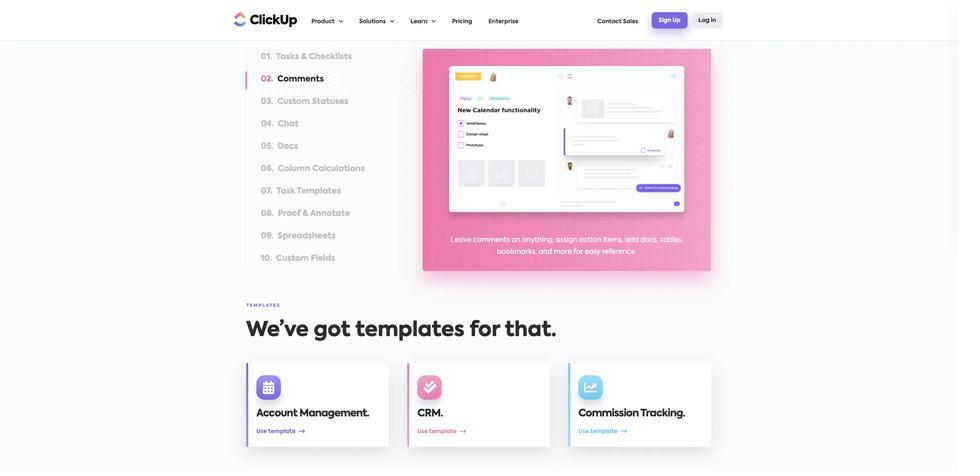 Task type: locate. For each thing, give the bounding box(es) containing it.
we've
[[246, 320, 309, 341]]

fields
[[311, 255, 335, 263]]

spreadsheets
[[278, 232, 336, 240]]

1 use template link from the left
[[256, 429, 305, 434]]

templates down "06. column calculations"
[[297, 187, 341, 196]]

enterprise
[[489, 19, 519, 24]]

docs
[[278, 143, 298, 151]]

product
[[311, 19, 335, 24]]

comments image
[[443, 61, 691, 224]]

1 template from the left
[[268, 429, 296, 434]]

2 horizontal spatial use template link
[[578, 429, 627, 434]]

08. proof & annotate
[[261, 210, 350, 218]]

3 template from the left
[[590, 429, 618, 434]]

use template down crm.
[[417, 429, 457, 434]]

use template down account
[[256, 429, 296, 434]]

1 vertical spatial custom
[[276, 255, 309, 263]]

09.
[[261, 232, 274, 240]]

statuses
[[312, 98, 348, 106]]

2 template from the left
[[429, 429, 457, 434]]

template down commission on the bottom right of page
[[590, 429, 618, 434]]

0 vertical spatial &
[[301, 53, 307, 61]]

1 use template from the left
[[256, 429, 296, 434]]

log
[[699, 17, 710, 23]]

0 horizontal spatial use
[[256, 429, 267, 434]]

list
[[311, 0, 597, 40]]

tasks
[[276, 53, 299, 61]]

docs,
[[641, 237, 659, 244]]

0 vertical spatial for
[[574, 249, 583, 255]]

use template for account management.
[[256, 429, 296, 434]]

& for annotate
[[303, 210, 308, 218]]

use template link for crm.
[[417, 429, 466, 434]]

1 use from the left
[[256, 429, 267, 434]]

custom down 09. spreadsheets
[[276, 255, 309, 263]]

07.
[[261, 187, 272, 196]]

3 use from the left
[[578, 429, 589, 434]]

template down crm.
[[429, 429, 457, 434]]

1 horizontal spatial use template
[[417, 429, 457, 434]]

custom
[[277, 98, 310, 106], [276, 255, 309, 263]]

use template
[[256, 429, 296, 434], [417, 429, 457, 434], [578, 429, 618, 434]]

comments
[[473, 237, 510, 244]]

0 horizontal spatial use template
[[256, 429, 296, 434]]

use for commission tracking.
[[578, 429, 589, 434]]

got
[[314, 320, 350, 341]]

for
[[574, 249, 583, 255], [470, 320, 500, 341]]

1 vertical spatial for
[[470, 320, 500, 341]]

contact
[[597, 19, 622, 24]]

10.
[[261, 255, 272, 263]]

template for crm.
[[429, 429, 457, 434]]

bookmarks,
[[497, 249, 537, 255]]

& right tasks
[[301, 53, 307, 61]]

template for account management.
[[268, 429, 296, 434]]

0 vertical spatial custom
[[277, 98, 310, 106]]

templates
[[297, 187, 341, 196], [246, 304, 280, 308]]

1 horizontal spatial templates
[[297, 187, 341, 196]]

custom for custom fields
[[276, 255, 309, 263]]

main navigation element
[[311, 0, 723, 40]]

3 use template from the left
[[578, 429, 618, 434]]

calculations
[[312, 165, 365, 173]]

learn
[[410, 19, 428, 24]]

use template down commission on the bottom right of page
[[578, 429, 618, 434]]

learn button
[[410, 0, 436, 40]]

01. tasks & checklists
[[261, 53, 352, 61]]

custom down 02. comments
[[277, 98, 310, 106]]

3 use template link from the left
[[578, 429, 627, 434]]

task
[[276, 187, 295, 196]]

use template for commission tracking.
[[578, 429, 618, 434]]

02.
[[261, 75, 273, 83]]

templates up we've
[[246, 304, 280, 308]]

& right proof
[[303, 210, 308, 218]]

use template link
[[256, 429, 305, 434], [417, 429, 466, 434], [578, 429, 627, 434]]

1 horizontal spatial use template link
[[417, 429, 466, 434]]

use down account
[[256, 429, 267, 434]]

commission
[[578, 409, 639, 419]]

tables,
[[660, 237, 683, 244]]

0 horizontal spatial use template link
[[256, 429, 305, 434]]

use template link down crm.
[[417, 429, 466, 434]]

2 horizontal spatial template
[[590, 429, 618, 434]]

features
[[246, 26, 276, 30]]

0 horizontal spatial templates
[[246, 304, 280, 308]]

sign up
[[659, 17, 681, 23]]

use down commission on the bottom right of page
[[578, 429, 589, 434]]

use template link down account
[[256, 429, 305, 434]]

use for account management.
[[256, 429, 267, 434]]

2 horizontal spatial use template
[[578, 429, 618, 434]]

template down account
[[268, 429, 296, 434]]

1 horizontal spatial template
[[429, 429, 457, 434]]

1 vertical spatial &
[[303, 210, 308, 218]]

more
[[554, 249, 572, 255]]

leave comments on anything, assign action items, add docs, tables, bookmarks, and more for easy reference.
[[451, 237, 683, 255]]

2 horizontal spatial use
[[578, 429, 589, 434]]

use down crm.
[[417, 429, 428, 434]]

use template link down commission on the bottom right of page
[[578, 429, 627, 434]]

use
[[256, 429, 267, 434], [417, 429, 428, 434], [578, 429, 589, 434]]

02. comments
[[261, 75, 324, 83]]

2 use from the left
[[417, 429, 428, 434]]

and
[[539, 249, 552, 255]]

2 use template link from the left
[[417, 429, 466, 434]]

2 use template from the left
[[417, 429, 457, 434]]

up
[[673, 17, 681, 23]]

0 horizontal spatial template
[[268, 429, 296, 434]]

1 vertical spatial templates
[[246, 304, 280, 308]]

1 horizontal spatial use
[[417, 429, 428, 434]]

06. column calculations
[[261, 165, 365, 173]]

enterprise link
[[489, 0, 519, 40]]

1 horizontal spatial for
[[574, 249, 583, 255]]

&
[[301, 53, 307, 61], [303, 210, 308, 218]]

template
[[268, 429, 296, 434], [429, 429, 457, 434], [590, 429, 618, 434]]

account management.
[[256, 409, 369, 419]]

leave
[[451, 237, 471, 244]]



Task type: vqa. For each thing, say whether or not it's contained in the screenshot.
views.
no



Task type: describe. For each thing, give the bounding box(es) containing it.
03. custom statuses
[[261, 98, 348, 106]]

use template for crm.
[[417, 429, 457, 434]]

chat
[[278, 120, 299, 128]]

reference.
[[602, 249, 637, 255]]

add
[[625, 237, 639, 244]]

use for crm.
[[417, 429, 428, 434]]

commission tracking.
[[578, 409, 685, 419]]

pricing link
[[452, 0, 472, 40]]

0 horizontal spatial for
[[470, 320, 500, 341]]

use template link for commission tracking.
[[578, 429, 627, 434]]

assign
[[556, 237, 577, 244]]

management.
[[299, 409, 369, 419]]

01.
[[261, 53, 272, 61]]

action
[[579, 237, 601, 244]]

sales
[[623, 19, 638, 24]]

sign up button
[[652, 12, 688, 29]]

contact sales link
[[597, 0, 638, 40]]

items,
[[603, 237, 623, 244]]

04.
[[261, 120, 274, 128]]

that.
[[505, 320, 557, 341]]

07. task templates
[[261, 187, 341, 196]]

08.
[[261, 210, 274, 218]]

annotate
[[310, 210, 350, 218]]

log in
[[699, 17, 716, 23]]

tracking.
[[641, 409, 685, 419]]

log in link
[[692, 12, 723, 29]]

04. chat
[[261, 120, 299, 128]]

template for commission tracking.
[[590, 429, 618, 434]]

solutions button
[[359, 0, 394, 40]]

custom for custom statuses
[[277, 98, 310, 106]]

crm.
[[417, 409, 443, 419]]

pricing
[[452, 19, 472, 24]]

list containing product
[[311, 0, 597, 40]]

column
[[278, 165, 310, 173]]

solutions
[[359, 19, 386, 24]]

contact sales
[[597, 19, 638, 24]]

05.
[[261, 143, 273, 151]]

we've got templates for that.
[[246, 320, 557, 341]]

& for checklists
[[301, 53, 307, 61]]

06.
[[261, 165, 274, 173]]

sign
[[659, 17, 671, 23]]

on
[[512, 237, 520, 244]]

product button
[[311, 0, 343, 40]]

templates
[[355, 320, 465, 341]]

0 vertical spatial templates
[[297, 187, 341, 196]]

03.
[[261, 98, 273, 106]]

anything,
[[522, 237, 554, 244]]

checklists
[[309, 53, 352, 61]]

10. custom fields
[[261, 255, 335, 263]]

comments
[[277, 75, 324, 83]]

for inside leave comments on anything, assign action items, add docs, tables, bookmarks, and more for easy reference.
[[574, 249, 583, 255]]

proof
[[278, 210, 301, 218]]

09. spreadsheets
[[261, 232, 336, 240]]

use template link for account management.
[[256, 429, 305, 434]]

account
[[256, 409, 297, 419]]

05. docs
[[261, 143, 298, 151]]

in
[[711, 17, 716, 23]]

easy
[[585, 249, 601, 255]]



